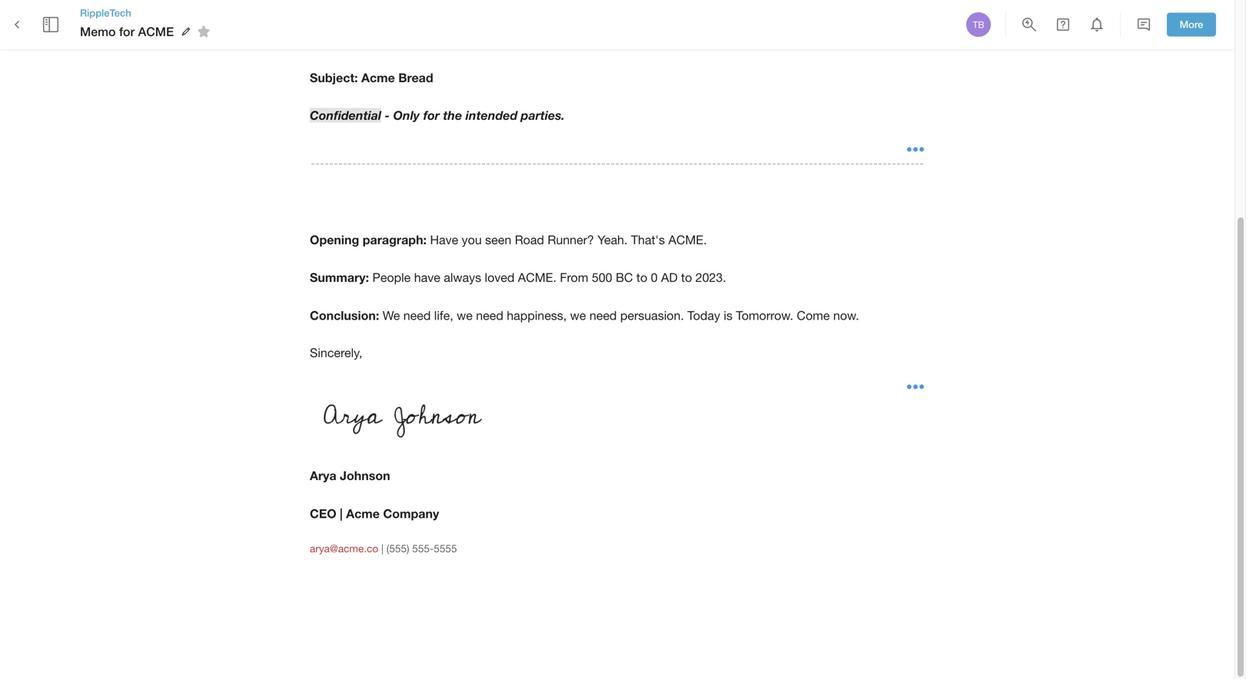 Task type: locate. For each thing, give the bounding box(es) containing it.
need down the loved
[[476, 309, 503, 323]]

have
[[430, 233, 458, 247]]

acme down johnson at the bottom
[[346, 506, 380, 521]]

1 horizontal spatial acme.
[[668, 233, 707, 247]]

opening paragraph: have you seen road runner? yeah. that's acme.
[[310, 232, 707, 247]]

that's
[[631, 233, 665, 247]]

acme. right that's
[[668, 233, 707, 247]]

we down from
[[570, 309, 586, 323]]

0 vertical spatial acme.
[[668, 233, 707, 247]]

seen
[[485, 233, 511, 247]]

0 horizontal spatial we
[[457, 309, 473, 323]]

to
[[637, 271, 647, 285], [681, 271, 692, 285]]

ceo
[[310, 506, 336, 521]]

sincerely,
[[310, 346, 362, 360]]

acme
[[361, 70, 395, 85], [346, 506, 380, 521]]

we
[[457, 309, 473, 323], [570, 309, 586, 323]]

acme.
[[668, 233, 707, 247], [518, 271, 557, 285]]

2 we from the left
[[570, 309, 586, 323]]

more
[[1180, 19, 1204, 30]]

for
[[119, 24, 135, 39], [423, 108, 440, 123]]

to right ad
[[681, 271, 692, 285]]

arya@acme.co | (555) 555-5555
[[310, 543, 457, 555]]

for down rippletech link
[[119, 24, 135, 39]]

2023.
[[696, 271, 726, 285]]

happiness,
[[507, 309, 567, 323]]

| for arya@acme.co
[[381, 543, 384, 555]]

0 vertical spatial for
[[119, 24, 135, 39]]

| left (555)
[[381, 543, 384, 555]]

1 horizontal spatial we
[[570, 309, 586, 323]]

confidential - only for the intended parties.
[[310, 108, 565, 123]]

bread
[[398, 70, 433, 85]]

to left 0
[[637, 271, 647, 285]]

you
[[462, 233, 482, 247]]

1 to from the left
[[637, 271, 647, 285]]

0 horizontal spatial to
[[637, 271, 647, 285]]

0 horizontal spatial |
[[340, 506, 343, 521]]

1 vertical spatial acme.
[[518, 271, 557, 285]]

1 horizontal spatial |
[[381, 543, 384, 555]]

1 horizontal spatial to
[[681, 271, 692, 285]]

need
[[403, 309, 431, 323], [476, 309, 503, 323], [590, 309, 617, 323]]

555-
[[412, 543, 434, 555]]

road
[[515, 233, 544, 247]]

always
[[444, 271, 481, 285]]

summary:
[[310, 270, 369, 285]]

| right ceo
[[340, 506, 343, 521]]

arya@acme.co
[[310, 543, 378, 555]]

from
[[560, 271, 588, 285]]

0 vertical spatial |
[[340, 506, 343, 521]]

1 horizontal spatial for
[[423, 108, 440, 123]]

arya@acme.co link
[[310, 543, 378, 555]]

ceo | acme company
[[310, 506, 439, 521]]

need right the we
[[403, 309, 431, 323]]

for left the
[[423, 108, 440, 123]]

subject:
[[310, 70, 358, 85]]

1 horizontal spatial need
[[476, 309, 503, 323]]

5555
[[434, 543, 457, 555]]

paragraph:
[[363, 232, 427, 247]]

-
[[385, 108, 390, 123]]

0 horizontal spatial acme.
[[518, 271, 557, 285]]

have
[[414, 271, 440, 285]]

1 we from the left
[[457, 309, 473, 323]]

subject: acme bread
[[310, 70, 433, 85]]

(555)
[[387, 543, 409, 555]]

loved
[[485, 271, 515, 285]]

|
[[340, 506, 343, 521], [381, 543, 384, 555]]

0 horizontal spatial need
[[403, 309, 431, 323]]

rippletech
[[80, 7, 131, 19]]

acme left "bread"
[[361, 70, 395, 85]]

we right life,
[[457, 309, 473, 323]]

1 vertical spatial |
[[381, 543, 384, 555]]

need down "500"
[[590, 309, 617, 323]]

yeah.
[[598, 233, 628, 247]]

2 horizontal spatial need
[[590, 309, 617, 323]]

tb button
[[964, 10, 993, 39]]

0
[[651, 271, 658, 285]]

acme
[[138, 24, 174, 39]]

only
[[393, 108, 420, 123]]

acme. left from
[[518, 271, 557, 285]]

rippletech link
[[80, 6, 215, 20]]

acme. inside summary: people have always loved acme. from 500 bc to 0 ad to 2023.
[[518, 271, 557, 285]]

tomorrow.
[[736, 309, 793, 323]]

1 need from the left
[[403, 309, 431, 323]]

arya
[[310, 469, 336, 483]]

the
[[443, 108, 462, 123]]



Task type: describe. For each thing, give the bounding box(es) containing it.
parties.
[[521, 108, 565, 123]]

tb
[[973, 19, 985, 30]]

| for ceo
[[340, 506, 343, 521]]

memo
[[80, 24, 116, 39]]

intended
[[466, 108, 518, 123]]

conclusion:
[[310, 308, 379, 323]]

500
[[592, 271, 612, 285]]

johnson
[[340, 469, 390, 483]]

1 vertical spatial acme
[[346, 506, 380, 521]]

come
[[797, 309, 830, 323]]

3 need from the left
[[590, 309, 617, 323]]

memo for acme
[[80, 24, 174, 39]]

today
[[688, 309, 720, 323]]

conclusion: we need life, we need happiness, we need persuasion. today is tomorrow. come now.
[[310, 308, 859, 323]]

summary: people have always loved acme. from 500 bc to 0 ad to 2023.
[[310, 270, 726, 285]]

1 vertical spatial for
[[423, 108, 440, 123]]

we
[[383, 309, 400, 323]]

runner?
[[548, 233, 594, 247]]

2 to from the left
[[681, 271, 692, 285]]

acme. inside opening paragraph: have you seen road runner? yeah. that's acme.
[[668, 233, 707, 247]]

2 need from the left
[[476, 309, 503, 323]]

people
[[372, 271, 411, 285]]

bc
[[616, 271, 633, 285]]

0 horizontal spatial for
[[119, 24, 135, 39]]

opening
[[310, 232, 359, 247]]

arya johnson
[[310, 469, 390, 483]]

more button
[[1167, 13, 1216, 36]]

now.
[[833, 309, 859, 323]]

persuasion.
[[620, 309, 684, 323]]

is
[[724, 309, 733, 323]]

confidential
[[310, 108, 381, 123]]

ad
[[661, 271, 678, 285]]

0 vertical spatial acme
[[361, 70, 395, 85]]

life,
[[434, 309, 453, 323]]

company
[[383, 506, 439, 521]]



Task type: vqa. For each thing, say whether or not it's contained in the screenshot.
Product Launch Marketing Plan
no



